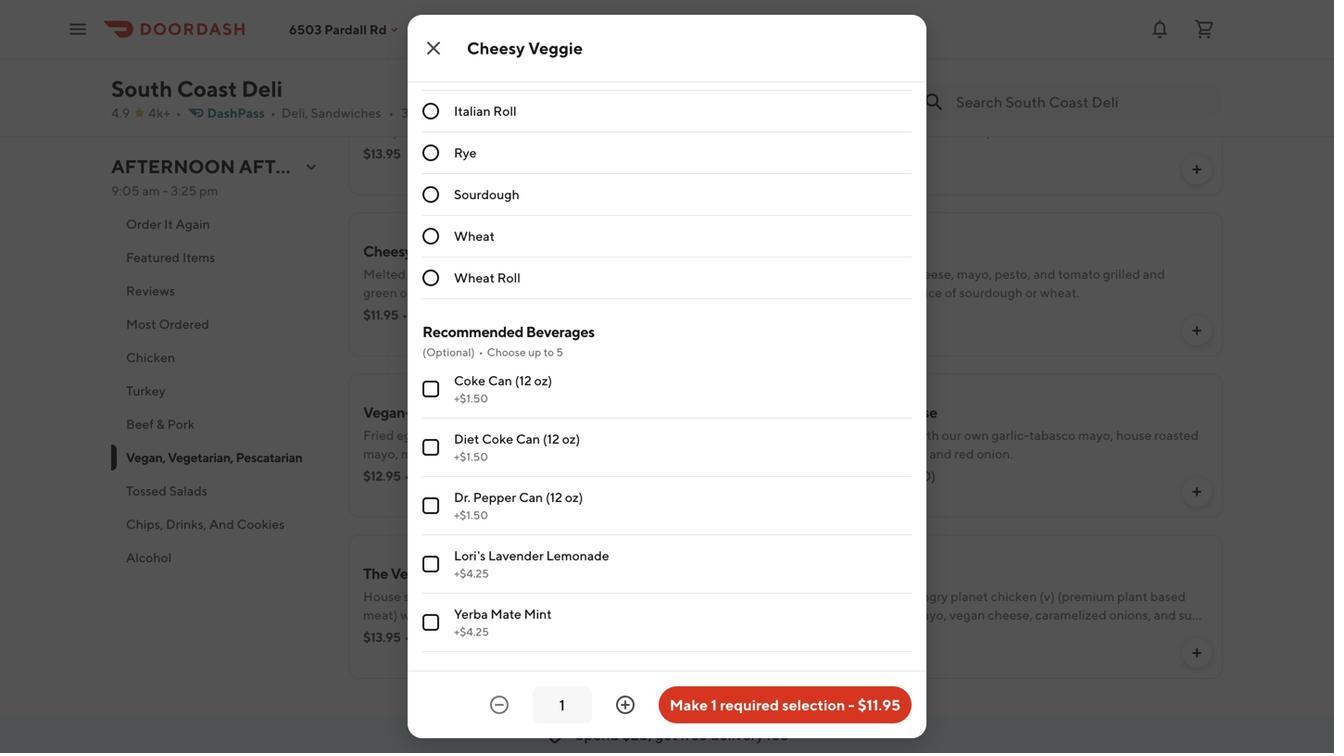 Task type: vqa. For each thing, say whether or not it's contained in the screenshot.
'Vinaigrette.'
yes



Task type: describe. For each thing, give the bounding box(es) containing it.
(14)
[[905, 307, 927, 323]]

required
[[439, 34, 485, 47]]

+$1.50 for dr.
[[454, 509, 488, 522]]

coast for deli
[[177, 76, 237, 102]]

hungry for tall, dark, & vegan
[[907, 589, 948, 604]]

south coast deli
[[111, 76, 283, 102]]

+$1.50 inside coke can (12 oz) +$1.50
[[454, 392, 488, 405]]

the for the vegan emmet
[[363, 81, 388, 99]]

onions,
[[1110, 608, 1152, 623]]

roasted inside the cheesy veggie melted jack and cheddar, house roasted pasilla chile, mayo, cilantro, green onion, lettuce, and tomato. $11.95 •
[[552, 266, 596, 282]]

tall,
[[808, 565, 834, 582]]

cheesy for cheesy veggie
[[467, 38, 525, 58]]

seasoned for tall,
[[849, 589, 904, 604]]

mayo, inside the vegan emmet house seasoned hungry planet chicken (v) (premium plant-based meat) with vegan cheese, vegan mayo, lettuce, tomato, red onion, pepperoncini, and italian vinaigrette.
[[553, 124, 588, 139]]

1 inside bread choice group
[[531, 34, 535, 47]]

roll for wheat roll
[[497, 270, 521, 285]]

vegan inside the 'the vegan nom-nom house seasoned hungry planet chicken (v) (premium plant-based meat) with vegan mayo, sriracha, cilantro, cucumber, mirin vinaigrette, and pickled veggies.'
[[429, 608, 465, 623]]

alcohol
[[126, 550, 172, 565]]

bread choice
[[423, 12, 511, 29]]

house inside the vegan emmet house seasoned hungry planet chicken (v) (premium plant-based meat) with vegan cheese, vegan mayo, lettuce, tomato, red onion, pepperoncini, and italian vinaigrette.
[[363, 105, 401, 120]]

make 1 required selection - $11.95 button
[[659, 687, 912, 724]]

it
[[164, 216, 173, 232]]

cilantro, inside the 'the vegan nom-nom house seasoned hungry planet chicken (v) (premium plant-based meat) with vegan mayo, sriracha, cilantro, cucumber, mirin vinaigrette, and pickled veggies.'
[[557, 608, 604, 623]]

grilled
[[841, 404, 885, 421]]

seasoned inside the vegan emmet house seasoned hungry planet chicken (v) (premium plant-based meat) with vegan cheese, vegan mayo, lettuce, tomato, red onion, pepperoncini, and italian vinaigrette.
[[404, 105, 459, 120]]

and down diet coke can (12 oz) +$1.50
[[511, 465, 533, 480]]

lettuce, inside the vegan emmet house seasoned hungry planet chicken (v) (premium plant-based meat) with vegan cheese, vegan mayo, lettuce, tomato, red onion, pepperoncini, and italian vinaigrette.
[[591, 124, 636, 139]]

0 horizontal spatial (7)
[[466, 468, 482, 484]]

6503 pardall rd
[[289, 22, 387, 37]]

required
[[720, 696, 779, 714]]

tomato, inside scd grilled cheese cheddar and jack with our own garlic-tabasco mayo, house roasted pasilla chile, tomato, and red onion.
[[882, 446, 927, 462]]

dr. pepper can (12 oz) +$1.50
[[454, 490, 583, 522]]

herb
[[862, 105, 889, 120]]

+$4.25 for lori's
[[454, 567, 489, 580]]

deli
[[242, 76, 283, 102]]

oz) for diet coke can (12 oz)
[[562, 431, 580, 447]]

choice inside the tall, dark, & vegan house seasoned hungry planet chicken (v) (premium plant based meat) with vegan mayo, vegan cheese, caramelized onions, and sun- dried tomatoes grilled and pressed on your choice of sourdough or wheat.
[[1059, 626, 1099, 641]]

green
[[363, 285, 397, 300]]

4k+
[[149, 105, 170, 120]]

coke can (12 oz) +$1.50
[[454, 373, 553, 405]]

with inside the 'the vegan nom-nom house seasoned hungry planet chicken (v) (premium plant-based meat) with vegan mayo, sriracha, cilantro, cucumber, mirin vinaigrette, and pickled veggies.'
[[400, 608, 426, 623]]

tossed inside button
[[126, 483, 167, 499]]

$11.95 inside button
[[858, 696, 901, 714]]

red inside south coast veggie our own herb cream cheese, avocado, cucumber, shredded carrot, tomato, red onion, and alfalfa sprouts. 93% (15)
[[856, 124, 876, 139]]

(v) inside the 'the vegan nom-nom house seasoned hungry planet chicken (v) (premium plant-based meat) with vegan mayo, sriracha, cilantro, cucumber, mirin vinaigrette, and pickled veggies.'
[[595, 589, 613, 604]]

cheese, inside caprese fresh mozzarella cheese, mayo, pesto, and tomato grilled and pressed on your choice of sourdough or wheat. 92% (14)
[[910, 266, 955, 282]]

and up dr.
[[447, 465, 469, 480]]

add item to cart image for the vegan nom-nom
[[745, 646, 760, 661]]

vegan-plant sammie image
[[634, 373, 778, 518]]

jack inside scd grilled cheese cheddar and jack with our own garlic-tabasco mayo, house roasted pasilla chile, tomato, and red onion.
[[888, 428, 911, 443]]

• inside bread choice group
[[489, 34, 493, 47]]

vegan-plant sammie fried eggplant with vegan cheese, vegan mayo, mustard, lettuce, tomato, pepperoncini, and onion, and italian vinaigrette.
[[363, 404, 602, 499]]

cream
[[892, 105, 928, 120]]

veggie inside south coast veggie our own herb cream cheese, avocado, cucumber, shredded carrot, tomato, red onion, and alfalfa sprouts. 93% (15)
[[891, 81, 937, 99]]

south for south coast veggie our own herb cream cheese, avocado, cucumber, shredded carrot, tomato, red onion, and alfalfa sprouts. 93% (15)
[[808, 81, 847, 99]]

mayo, inside scd grilled cheese cheddar and jack with our own garlic-tabasco mayo, house roasted pasilla chile, tomato, and red onion.
[[1079, 428, 1114, 443]]

Rye radio
[[423, 145, 439, 161]]

yerba mate mint +$4.25
[[454, 607, 552, 639]]

onion.
[[977, 446, 1013, 462]]

meat) for tall,
[[808, 608, 843, 623]]

(12 inside coke can (12 oz) +$1.50
[[515, 373, 532, 388]]

dashpass •
[[207, 105, 276, 120]]

house for tall,
[[808, 589, 846, 604]]

& inside the tall, dark, & vegan house seasoned hungry planet chicken (v) (premium plant based meat) with vegan mayo, vegan cheese, caramelized onions, and sun- dried tomatoes grilled and pressed on your choice of sourdough or wheat.
[[874, 565, 883, 582]]

own inside south coast veggie our own herb cream cheese, avocado, cucumber, shredded carrot, tomato, red onion, and alfalfa sprouts. 93% (15)
[[834, 105, 859, 120]]

sourdough inside caprese fresh mozzarella cheese, mayo, pesto, and tomato grilled and pressed on your choice of sourdough or wheat. 92% (14)
[[960, 285, 1023, 300]]

(v) inside the vegan emmet house seasoned hungry planet chicken (v) (premium plant-based meat) with vegan cheese, vegan mayo, lettuce, tomato, red onion, pepperoncini, and italian vinaigrette.
[[595, 105, 613, 120]]

+$4.25 for yerba
[[454, 626, 489, 639]]

on inside caprese fresh mozzarella cheese, mayo, pesto, and tomato grilled and pressed on your choice of sourdough or wheat. 92% (14)
[[857, 285, 872, 300]]

nom-
[[435, 565, 474, 582]]

plant- inside the 'the vegan nom-nom house seasoned hungry planet chicken (v) (premium plant-based meat) with vegan mayo, sriracha, cilantro, cucumber, mirin vinaigrette, and pickled veggies.'
[[676, 589, 712, 604]]

the vegan emmet house seasoned hungry planet chicken (v) (premium plant-based meat) with vegan cheese, vegan mayo, lettuce, tomato, red onion, pepperoncini, and italian vinaigrette.
[[363, 81, 747, 158]]

mi
[[412, 105, 426, 120]]

4k+ •
[[149, 105, 181, 120]]

and inside south coast veggie our own herb cream cheese, avocado, cucumber, shredded carrot, tomato, red onion, and alfalfa sprouts. 93% (15)
[[918, 124, 940, 139]]

cheese, inside the vegan emmet house seasoned hungry planet chicken (v) (premium plant-based meat) with vegan cheese, vegan mayo, lettuce, tomato, red onion, pepperoncini, and italian vinaigrette.
[[467, 124, 512, 139]]

planet for the vegan nom-nom
[[506, 589, 544, 604]]

cheesy veggie melted jack and cheddar, house roasted pasilla chile, mayo, cilantro, green onion, lettuce, and tomato. $11.95 •
[[363, 242, 758, 323]]

veggie for cheesy veggie melted jack and cheddar, house roasted pasilla chile, mayo, cilantro, green onion, lettuce, and tomato. $11.95 •
[[415, 242, 461, 260]]

after
[[239, 156, 301, 177]]

most ordered button
[[111, 308, 326, 341]]

tabasco
[[1030, 428, 1076, 443]]

$25,
[[622, 726, 652, 744]]

your inside the tall, dark, & vegan house seasoned hungry planet chicken (v) (premium plant based meat) with vegan mayo, vegan cheese, caramelized onions, and sun- dried tomatoes grilled and pressed on your choice of sourdough or wheat.
[[1030, 626, 1057, 641]]

100% right dried
[[875, 630, 909, 645]]

recommended
[[423, 323, 524, 341]]

chile, inside the cheesy veggie melted jack and cheddar, house roasted pasilla chile, mayo, cilantro, green onion, lettuce, and tomato. $11.95 •
[[638, 266, 670, 282]]

fee
[[767, 726, 789, 744]]

coast for veggie
[[850, 81, 889, 99]]

add item to cart image for tall, dark, & vegan
[[1190, 646, 1205, 661]]

tomato, inside the vegan emmet house seasoned hungry planet chicken (v) (premium plant-based meat) with vegan cheese, vegan mayo, lettuce, tomato, red onion, pepperoncini, and italian vinaigrette.
[[639, 124, 684, 139]]

scd
[[808, 404, 838, 421]]

add item to cart image for mozzarella
[[1190, 323, 1205, 338]]

• right $10.95
[[851, 468, 857, 484]]

eggplant
[[397, 428, 450, 443]]

our
[[942, 428, 962, 443]]

planet inside the vegan emmet house seasoned hungry planet chicken (v) (premium plant-based meat) with vegan cheese, vegan mayo, lettuce, tomato, red onion, pepperoncini, and italian vinaigrette.
[[506, 105, 544, 120]]

vegan for emmet
[[391, 81, 433, 99]]

$13.95 for $13.95
[[363, 146, 401, 161]]

italian inside bread choice group
[[454, 103, 491, 119]]

of inside caprese fresh mozzarella cheese, mayo, pesto, and tomato grilled and pressed on your choice of sourdough or wheat. 92% (14)
[[945, 285, 957, 300]]

wheat. inside the tall, dark, & vegan house seasoned hungry planet chicken (v) (premium plant based meat) with vegan mayo, vegan cheese, caramelized onions, and sun- dried tomatoes grilled and pressed on your choice of sourdough or wheat.
[[808, 645, 848, 660]]

melted
[[363, 266, 406, 282]]

roasted inside scd grilled cheese cheddar and jack with our own garlic-tabasco mayo, house roasted pasilla chile, tomato, and red onion.
[[1155, 428, 1199, 443]]

cheese, inside south coast veggie our own herb cream cheese, avocado, cucumber, shredded carrot, tomato, red onion, and alfalfa sprouts. 93% (15)
[[931, 105, 976, 120]]

(15)
[[905, 146, 927, 161]]

dark,
[[837, 565, 871, 582]]

caprese fresh mozzarella cheese, mayo, pesto, and tomato grilled and pressed on your choice of sourdough or wheat. 92% (14)
[[808, 242, 1166, 323]]

mayo, inside caprese fresh mozzarella cheese, mayo, pesto, and tomato grilled and pressed on your choice of sourdough or wheat. 92% (14)
[[957, 266, 992, 282]]

onion, inside the vegan emmet house seasoned hungry planet chicken (v) (premium plant-based meat) with vegan cheese, vegan mayo, lettuce, tomato, red onion, pepperoncini, and italian vinaigrette.
[[709, 124, 745, 139]]

wheat for wheat roll
[[454, 270, 495, 285]]

deli,
[[282, 105, 308, 120]]

cucumber, inside south coast veggie our own herb cream cheese, avocado, cucumber, shredded carrot, tomato, red onion, and alfalfa sprouts. 93% (15)
[[1034, 105, 1096, 120]]

onion, inside the cheesy veggie melted jack and cheddar, house roasted pasilla chile, mayo, cilantro, green onion, lettuce, and tomato. $11.95 •
[[400, 285, 436, 300]]

• left the pickled
[[405, 630, 410, 645]]

tomato, inside south coast veggie our own herb cream cheese, avocado, cucumber, shredded carrot, tomato, red onion, and alfalfa sprouts. 93% (15)
[[808, 124, 854, 139]]

salads inside button
[[169, 483, 207, 499]]

vegan inside the tall, dark, & vegan house seasoned hungry planet chicken (v) (premium plant based meat) with vegan mayo, vegan cheese, caramelized onions, and sun- dried tomatoes grilled and pressed on your choice of sourdough or wheat.
[[886, 565, 927, 582]]

6503 pardall rd button
[[289, 22, 402, 37]]

+$1.50 for diet
[[454, 450, 488, 463]]

fresh
[[808, 266, 841, 282]]

of inside the tall, dark, & vegan house seasoned hungry planet chicken (v) (premium plant based meat) with vegan mayo, vegan cheese, caramelized onions, and sun- dried tomatoes grilled and pressed on your choice of sourdough or wheat.
[[1101, 626, 1113, 641]]

pressed inside caprese fresh mozzarella cheese, mayo, pesto, and tomato grilled and pressed on your choice of sourdough or wheat. 92% (14)
[[808, 285, 854, 300]]

dr.
[[454, 490, 471, 505]]

100% (10) for cheddar
[[877, 468, 936, 484]]

can inside coke can (12 oz) +$1.50
[[488, 373, 512, 388]]

and
[[209, 517, 234, 532]]

with inside the vegan emmet house seasoned hungry planet chicken (v) (premium plant-based meat) with vegan cheese, vegan mayo, lettuce, tomato, red onion, pepperoncini, and italian vinaigrette.
[[400, 124, 426, 139]]

planet for tall, dark, & vegan
[[951, 589, 989, 604]]

coke inside coke can (12 oz) +$1.50
[[454, 373, 486, 388]]

(10) for nom-
[[466, 630, 489, 645]]

jack inside the cheesy veggie melted jack and cheddar, house roasted pasilla chile, mayo, cilantro, green onion, lettuce, and tomato. $11.95 •
[[408, 266, 432, 282]]

mozzarella
[[844, 266, 907, 282]]

italian inside the vegan emmet house seasoned hungry planet chicken (v) (premium plant-based meat) with vegan cheese, vegan mayo, lettuce, tomato, red onion, pepperoncini, and italian vinaigrette.
[[472, 142, 509, 158]]

0 horizontal spatial -
[[163, 183, 168, 198]]

grilled inside caprese fresh mozzarella cheese, mayo, pesto, and tomato grilled and pressed on your choice of sourdough or wheat. 92% (14)
[[1103, 266, 1141, 282]]

9:05
[[111, 183, 140, 198]]

onion, inside south coast veggie our own herb cream cheese, avocado, cucumber, shredded carrot, tomato, red onion, and alfalfa sprouts. 93% (15)
[[879, 124, 915, 139]]

$13.95 •
[[363, 630, 410, 645]]

Wheat Roll radio
[[423, 270, 439, 286]]

order it again button
[[111, 208, 326, 241]]

pepperoncini, inside vegan-plant sammie fried eggplant with vegan cheese, vegan mayo, mustard, lettuce, tomato, pepperoncini, and onion, and italian vinaigrette.
[[363, 465, 445, 480]]

based inside the vegan emmet house seasoned hungry planet chicken (v) (premium plant-based meat) with vegan cheese, vegan mayo, lettuce, tomato, red onion, pepperoncini, and italian vinaigrette.
[[712, 105, 747, 120]]

1 horizontal spatial 100% (7)
[[875, 630, 927, 645]]

pasilla inside the cheesy veggie melted jack and cheddar, house roasted pasilla chile, mayo, cilantro, green onion, lettuce, and tomato. $11.95 •
[[599, 266, 636, 282]]

100% for nom-
[[430, 630, 464, 645]]

coke inside diet coke can (12 oz) +$1.50
[[482, 431, 514, 447]]

rd
[[370, 22, 387, 37]]

sammie
[[448, 404, 501, 421]]

house inside the cheesy veggie melted jack and cheddar, house roasted pasilla chile, mayo, cilantro, green onion, lettuce, and tomato. $11.95 •
[[513, 266, 549, 282]]

and left the cheddar,
[[435, 266, 457, 282]]

chips, drinks, and cookies button
[[111, 508, 326, 541]]

own inside scd grilled cheese cheddar and jack with our own garlic-tabasco mayo, house roasted pasilla chile, tomato, and red onion.
[[964, 428, 989, 443]]

1 horizontal spatial (7)
[[911, 630, 927, 645]]

decrease quantity by 1 image
[[488, 694, 511, 716]]

reviews
[[126, 283, 175, 298]]

mustard,
[[401, 446, 453, 462]]

and inside the 'the vegan nom-nom house seasoned hungry planet chicken (v) (premium plant-based meat) with vegan mayo, sriracha, cilantro, cucumber, mirin vinaigrette, and pickled veggies.'
[[433, 626, 455, 641]]

0 vertical spatial add item to cart image
[[745, 1, 760, 16]]

0 items, open order cart image
[[1194, 18, 1216, 40]]

chips, drinks, and cookies
[[126, 517, 285, 532]]

scd grilled cheese cheddar and jack with our own garlic-tabasco mayo, house roasted pasilla chile, tomato, and red onion.
[[808, 404, 1199, 462]]

tomato, inside vegan-plant sammie fried eggplant with vegan cheese, vegan mayo, mustard, lettuce, tomato, pepperoncini, and onion, and italian vinaigrette.
[[503, 446, 549, 462]]

pepperoncini, inside the vegan emmet house seasoned hungry planet chicken (v) (premium plant-based meat) with vegan cheese, vegan mayo, lettuce, tomato, red onion, pepperoncini, and italian vinaigrette.
[[363, 142, 445, 158]]

100% for sammie
[[430, 468, 464, 484]]

make 1 required selection - $11.95
[[670, 696, 901, 714]]

choice
[[464, 12, 511, 29]]

cucumber, inside the 'the vegan nom-nom house seasoned hungry planet chicken (v) (premium plant-based meat) with vegan mayo, sriracha, cilantro, cucumber, mirin vinaigrette, and pickled veggies.'
[[607, 608, 669, 623]]

lemonade
[[547, 548, 609, 563]]

house inside scd grilled cheese cheddar and jack with our own garlic-tabasco mayo, house roasted pasilla chile, tomato, and red onion.
[[1116, 428, 1152, 443]]

cheesy veggie
[[467, 38, 583, 58]]

lori's
[[454, 548, 486, 563]]

lettuce, inside the cheesy veggie melted jack and cheddar, house roasted pasilla chile, mayo, cilantro, green onion, lettuce, and tomato. $11.95 •
[[439, 285, 484, 300]]

wheat roll
[[454, 270, 521, 285]]

1 inside button
[[711, 696, 717, 714]]

select
[[497, 34, 529, 47]]

oz) inside coke can (12 oz) +$1.50
[[534, 373, 553, 388]]

cheddar
[[808, 428, 860, 443]]

increase quantity by 1 image
[[614, 694, 637, 716]]

roll for italian roll
[[493, 103, 517, 119]]

featured items
[[126, 250, 215, 265]]

1 vertical spatial tossed salads
[[348, 720, 472, 744]]

tossed salads button
[[111, 475, 326, 508]]

cilantro, inside the cheesy veggie melted jack and cheddar, house roasted pasilla chile, mayo, cilantro, green onion, lettuce, and tomato. $11.95 •
[[710, 266, 758, 282]]

spend
[[576, 726, 619, 744]]

am
[[142, 183, 160, 198]]

items
[[182, 250, 215, 265]]

alfalfa
[[942, 124, 978, 139]]

pasilla inside scd grilled cheese cheddar and jack with our own garlic-tabasco mayo, house roasted pasilla chile, tomato, and red onion.
[[808, 446, 845, 462]]

featured items button
[[111, 241, 326, 274]]

notification bell image
[[1149, 18, 1171, 40]]

recommended beverages group
[[423, 322, 912, 652]]

veggie for cheesy veggie
[[528, 38, 583, 58]]

carrot,
[[1157, 105, 1195, 120]]

can for coke
[[516, 431, 540, 447]]

our
[[808, 105, 831, 120]]

seasoned for the
[[404, 589, 459, 604]]

cheesy veggie dialog
[[408, 10, 927, 739]]

and down the cheddar,
[[487, 285, 509, 300]]

• left '3' on the top left
[[389, 105, 394, 120]]



Task type: locate. For each thing, give the bounding box(es) containing it.
1 vertical spatial chile,
[[848, 446, 879, 462]]

lavender
[[488, 548, 544, 563]]

None checkbox
[[423, 498, 439, 514]]

to
[[544, 346, 554, 359]]

9:05 am - 3:25 pm
[[111, 183, 218, 198]]

house right tabasco
[[1116, 428, 1152, 443]]

vegan inside the 'the vegan nom-nom house seasoned hungry planet chicken (v) (premium plant-based meat) with vegan mayo, sriracha, cilantro, cucumber, mirin vinaigrette, and pickled veggies.'
[[391, 565, 433, 582]]

diet
[[454, 431, 479, 447]]

1 horizontal spatial of
[[1101, 626, 1113, 641]]

1 vertical spatial veggie
[[891, 81, 937, 99]]

beef & pork button
[[111, 408, 326, 441]]

drinks,
[[166, 517, 207, 532]]

and inside the vegan emmet house seasoned hungry planet chicken (v) (premium plant-based meat) with vegan cheese, vegan mayo, lettuce, tomato, red onion, pepperoncini, and italian vinaigrette.
[[447, 142, 469, 158]]

meat) up dried
[[808, 608, 843, 623]]

hungry inside the 'the vegan nom-nom house seasoned hungry planet chicken (v) (premium plant-based meat) with vegan mayo, sriracha, cilantro, cucumber, mirin vinaigrette, and pickled veggies.'
[[462, 589, 503, 604]]

open menu image
[[67, 18, 89, 40]]

- right am
[[163, 183, 168, 198]]

1 vertical spatial salads
[[414, 720, 472, 744]]

2 vertical spatial +$1.50
[[454, 509, 488, 522]]

• right $12.95
[[405, 468, 410, 484]]

1 vertical spatial &
[[874, 565, 883, 582]]

eggplant sammie image
[[634, 0, 778, 34]]

cookies
[[237, 517, 285, 532]]

and right tomato
[[1143, 266, 1166, 282]]

0 vertical spatial plant-
[[676, 105, 712, 120]]

+$1.50 inside diet coke can (12 oz) +$1.50
[[454, 450, 488, 463]]

veggie
[[528, 38, 583, 58], [891, 81, 937, 99], [415, 242, 461, 260]]

vegan right dark,
[[886, 565, 927, 582]]

cheese, up (14)
[[910, 266, 955, 282]]

0 vertical spatial +$1.50
[[454, 392, 488, 405]]

1 vertical spatial sourdough
[[1116, 626, 1179, 641]]

cheese, up "alfalfa"
[[931, 105, 976, 120]]

south up our
[[808, 81, 847, 99]]

100% (10)
[[877, 468, 936, 484], [430, 630, 489, 645]]

0 vertical spatial italian
[[454, 103, 491, 119]]

cilantro, right mint
[[557, 608, 604, 623]]

1 vertical spatial pressed
[[964, 626, 1010, 641]]

2 the from the top
[[363, 565, 388, 582]]

100% (10) for nom
[[430, 630, 489, 645]]

veggie up wheat roll option
[[415, 242, 461, 260]]

diet coke can (12 oz) +$1.50
[[454, 431, 580, 463]]

add item to cart image
[[745, 1, 760, 16], [1190, 162, 1205, 177], [1190, 323, 1205, 338]]

and left sun-
[[1154, 608, 1177, 623]]

100% (10) down cheese
[[877, 468, 936, 484]]

chicken down "cheesy veggie"
[[546, 105, 592, 120]]

cheesy down choice
[[467, 38, 525, 58]]

• inside recommended beverages (optional) • choose up to 5
[[479, 346, 483, 359]]

100% down yerba on the bottom left of the page
[[430, 630, 464, 645]]

100% (7) right dried
[[875, 630, 927, 645]]

or down sun-
[[1182, 626, 1194, 641]]

1 (v) from the top
[[595, 105, 613, 120]]

meat) up $13.95 •
[[363, 608, 398, 623]]

plant
[[1118, 589, 1148, 604]]

meat) inside the 'the vegan nom-nom house seasoned hungry planet chicken (v) (premium plant-based meat) with vegan mayo, sriracha, cilantro, cucumber, mirin vinaigrette, and pickled veggies.'
[[363, 608, 398, 623]]

free
[[681, 726, 707, 744]]

None checkbox
[[423, 381, 439, 398], [423, 439, 439, 456], [423, 556, 439, 573], [423, 614, 439, 631], [423, 381, 439, 398], [423, 439, 439, 456], [423, 556, 439, 573], [423, 614, 439, 631]]

(7)
[[466, 468, 482, 484], [911, 630, 927, 645]]

vinaigrette. down italian roll
[[511, 142, 578, 158]]

100% right the $10.95 •
[[877, 468, 910, 484]]

hungry for the vegan nom-nom
[[462, 589, 503, 604]]

roll up recommended beverages (optional) • choose up to 5
[[497, 270, 521, 285]]

vegan
[[429, 124, 465, 139], [515, 124, 550, 139], [480, 428, 516, 443], [566, 428, 602, 443], [429, 608, 465, 623], [874, 608, 909, 623], [950, 608, 986, 623]]

0 vertical spatial pasilla
[[599, 266, 636, 282]]

Sourdough radio
[[423, 186, 439, 203]]

vinaigrette. down mustard,
[[363, 483, 430, 499]]

Item Search search field
[[956, 92, 1209, 112]]

jack right 'melted' on the left top
[[408, 266, 432, 282]]

1 vertical spatial tossed
[[348, 720, 411, 744]]

1 pepperoncini, from the top
[[363, 142, 445, 158]]

0 vertical spatial own
[[834, 105, 859, 120]]

0 vertical spatial pressed
[[808, 285, 854, 300]]

chicken left '(v)'
[[991, 589, 1037, 604]]

red
[[687, 124, 706, 139], [856, 124, 876, 139], [955, 446, 974, 462]]

add item to cart image for scd grilled cheese
[[1190, 485, 1205, 500]]

ordered
[[159, 316, 209, 332]]

1 horizontal spatial $11.95
[[858, 696, 901, 714]]

cheesy
[[467, 38, 525, 58], [363, 242, 412, 260]]

vegan for nom-
[[391, 565, 433, 582]]

0 horizontal spatial cheesy
[[363, 242, 412, 260]]

sprouts.
[[981, 124, 1028, 139]]

house inside the 'the vegan nom-nom house seasoned hungry planet chicken (v) (premium plant-based meat) with vegan mayo, sriracha, cilantro, cucumber, mirin vinaigrette, and pickled veggies.'
[[363, 589, 401, 604]]

oz) inside dr. pepper can (12 oz) +$1.50
[[565, 490, 583, 505]]

vegetarian,
[[168, 450, 234, 465]]

Gluten-Free radio
[[423, 61, 439, 78]]

afternoon after 10:40am
[[111, 156, 386, 177]]

1 vertical spatial (10)
[[466, 630, 489, 645]]

100% up dr.
[[430, 468, 464, 484]]

grilled right tomatoes
[[899, 626, 937, 641]]

1 horizontal spatial grilled
[[1103, 266, 1141, 282]]

• inside the cheesy veggie melted jack and cheddar, house roasted pasilla chile, mayo, cilantro, green onion, lettuce, and tomato. $11.95 •
[[402, 307, 408, 323]]

add item to cart image for the vegan emmet
[[745, 162, 760, 177]]

sourdough inside the tall, dark, & vegan house seasoned hungry planet chicken (v) (premium plant based meat) with vegan mayo, vegan cheese, caramelized onions, and sun- dried tomatoes grilled and pressed on your choice of sourdough or wheat.
[[1116, 626, 1179, 641]]

the inside the 'the vegan nom-nom house seasoned hungry planet chicken (v) (premium plant-based meat) with vegan mayo, sriracha, cilantro, cucumber, mirin vinaigrette, and pickled veggies.'
[[363, 565, 388, 582]]

bread choice group
[[423, 10, 912, 299]]

cheese, inside the tall, dark, & vegan house seasoned hungry planet chicken (v) (premium plant based meat) with vegan mayo, vegan cheese, caramelized onions, and sun- dried tomatoes grilled and pressed on your choice of sourdough or wheat.
[[988, 608, 1033, 623]]

based for tall, dark, & vegan
[[1151, 589, 1186, 604]]

1 horizontal spatial (10)
[[913, 468, 936, 484]]

sun-
[[1179, 608, 1206, 623]]

• down choice
[[489, 34, 493, 47]]

dashpass
[[207, 105, 265, 120]]

1 horizontal spatial or
[[1182, 626, 1194, 641]]

1 vertical spatial (v)
[[595, 589, 613, 604]]

0 vertical spatial 100% (7)
[[430, 468, 482, 484]]

turkey button
[[111, 374, 326, 408]]

1 vertical spatial cucumber,
[[607, 608, 669, 623]]

order
[[126, 216, 161, 232]]

with inside scd grilled cheese cheddar and jack with our own garlic-tabasco mayo, house roasted pasilla chile, tomato, and red onion.
[[914, 428, 940, 443]]

cheese, down italian roll
[[467, 124, 512, 139]]

grilled inside the tall, dark, & vegan house seasoned hungry planet chicken (v) (premium plant based meat) with vegan mayo, vegan cheese, caramelized onions, and sun- dried tomatoes grilled and pressed on your choice of sourdough or wheat.
[[899, 626, 937, 641]]

0 horizontal spatial tossed
[[126, 483, 167, 499]]

1 horizontal spatial vinaigrette.
[[511, 142, 578, 158]]

mint
[[524, 607, 552, 622]]

or inside the tall, dark, & vegan house seasoned hungry planet chicken (v) (premium plant based meat) with vegan mayo, vegan cheese, caramelized onions, and sun- dried tomatoes grilled and pressed on your choice of sourdough or wheat.
[[1182, 626, 1194, 641]]

2 horizontal spatial red
[[955, 446, 974, 462]]

coke right diet
[[482, 431, 514, 447]]

cucumber, right avocado, at right
[[1034, 105, 1096, 120]]

your down mozzarella
[[874, 285, 901, 300]]

rye
[[454, 145, 477, 160]]

- inside make 1 required selection - $11.95 button
[[849, 696, 855, 714]]

• select 1
[[489, 34, 535, 47]]

emmet
[[435, 81, 483, 99]]

1 vertical spatial 1
[[711, 696, 717, 714]]

planet up sriracha,
[[506, 589, 544, 604]]

or inside caprese fresh mozzarella cheese, mayo, pesto, and tomato grilled and pressed on your choice of sourdough or wheat. 92% (14)
[[1026, 285, 1038, 300]]

veggie inside dialog
[[528, 38, 583, 58]]

1 vertical spatial wheat.
[[808, 645, 848, 660]]

choice down caramelized
[[1059, 626, 1099, 641]]

coke up the sammie
[[454, 373, 486, 388]]

1 horizontal spatial tossed
[[348, 720, 411, 744]]

• down 'melted' on the left top
[[402, 307, 408, 323]]

based for the vegan nom-nom
[[712, 589, 747, 604]]

coast up herb
[[850, 81, 889, 99]]

veggies.
[[503, 626, 551, 641]]

cheesy inside the cheesy veggie melted jack and cheddar, house roasted pasilla chile, mayo, cilantro, green onion, lettuce, and tomato. $11.95 •
[[363, 242, 412, 260]]

1 +$1.50 from the top
[[454, 392, 488, 405]]

2 vertical spatial can
[[519, 490, 543, 505]]

cheese, inside vegan-plant sammie fried eggplant with vegan cheese, vegan mayo, mustard, lettuce, tomato, pepperoncini, and onion, and italian vinaigrette.
[[519, 428, 564, 443]]

0 vertical spatial wheat
[[454, 228, 495, 244]]

0 vertical spatial your
[[874, 285, 901, 300]]

$12.95
[[363, 468, 401, 484]]

plant
[[411, 404, 446, 421]]

garlic-
[[992, 428, 1030, 443]]

chile, inside scd grilled cheese cheddar and jack with our own garlic-tabasco mayo, house roasted pasilla chile, tomato, and red onion.
[[848, 446, 879, 462]]

grilled right tomato
[[1103, 266, 1141, 282]]

2 $13.95 from the top
[[363, 630, 401, 645]]

3
[[402, 105, 409, 120]]

vinaigrette. inside the vegan emmet house seasoned hungry planet chicken (v) (premium plant-based meat) with vegan cheese, vegan mayo, lettuce, tomato, red onion, pepperoncini, and italian vinaigrette.
[[511, 142, 578, 158]]

(premium
[[616, 105, 673, 120], [616, 589, 673, 604], [1058, 589, 1115, 604]]

2 vertical spatial italian
[[536, 465, 573, 480]]

hungry
[[462, 105, 503, 120], [462, 589, 503, 604], [907, 589, 948, 604]]

afternoon
[[111, 156, 235, 177]]

with up tomatoes
[[845, 608, 871, 623]]

meat) inside the vegan emmet house seasoned hungry planet chicken (v) (premium plant-based meat) with vegan cheese, vegan mayo, lettuce, tomato, red onion, pepperoncini, and italian vinaigrette.
[[363, 124, 398, 139]]

spend $25, get free delivery fee
[[576, 726, 789, 744]]

$11.95 inside the cheesy veggie melted jack and cheddar, house roasted pasilla chile, mayo, cilantro, green onion, lettuce, and tomato. $11.95 •
[[363, 307, 399, 323]]

coast up dashpass
[[177, 76, 237, 102]]

(12 for pepper
[[546, 490, 563, 505]]

100% for cheese
[[877, 468, 910, 484]]

1 vertical spatial 100% (7)
[[875, 630, 927, 645]]

(12 right pepper
[[546, 490, 563, 505]]

1 right make
[[711, 696, 717, 714]]

0 vertical spatial -
[[163, 183, 168, 198]]

0 vertical spatial vinaigrette.
[[511, 142, 578, 158]]

(premium for the vegan nom-nom
[[616, 589, 673, 604]]

cheesy up 'melted' on the left top
[[363, 242, 412, 260]]

+$1.50 down diet
[[454, 450, 488, 463]]

0 horizontal spatial vinaigrette.
[[363, 483, 430, 499]]

the
[[363, 81, 388, 99], [363, 565, 388, 582]]

coast inside south coast veggie our own herb cream cheese, avocado, cucumber, shredded carrot, tomato, red onion, and alfalfa sprouts. 93% (15)
[[850, 81, 889, 99]]

2 (v) from the top
[[595, 589, 613, 604]]

your down caramelized
[[1030, 626, 1057, 641]]

1 horizontal spatial jack
[[888, 428, 911, 443]]

(12 inside diet coke can (12 oz) +$1.50
[[543, 431, 560, 447]]

chicken
[[126, 350, 175, 365]]

1 horizontal spatial own
[[964, 428, 989, 443]]

1 horizontal spatial -
[[849, 696, 855, 714]]

and right 'pesto,'
[[1034, 266, 1056, 282]]

1 vertical spatial +$1.50
[[454, 450, 488, 463]]

with down mi
[[400, 124, 426, 139]]

& left pork
[[156, 417, 165, 432]]

on inside the tall, dark, & vegan house seasoned hungry planet chicken (v) (premium plant based meat) with vegan mayo, vegan cheese, caramelized onions, and sun- dried tomatoes grilled and pressed on your choice of sourdough or wheat.
[[1013, 626, 1028, 641]]

• right 4k+
[[176, 105, 181, 120]]

$13.95
[[363, 146, 401, 161], [363, 630, 401, 645]]

(premium for tall, dark, & vegan
[[1058, 589, 1115, 604]]

1 vertical spatial on
[[1013, 626, 1028, 641]]

choice
[[903, 285, 943, 300], [1059, 626, 1099, 641]]

1 vertical spatial jack
[[888, 428, 911, 443]]

1 horizontal spatial on
[[1013, 626, 1028, 641]]

your
[[874, 285, 901, 300], [1030, 626, 1057, 641]]

0 horizontal spatial $11.95
[[363, 307, 399, 323]]

5
[[556, 346, 563, 359]]

2 +$4.25 from the top
[[454, 626, 489, 639]]

1 horizontal spatial 100% (10)
[[877, 468, 936, 484]]

onion,
[[709, 124, 745, 139], [879, 124, 915, 139], [400, 285, 436, 300], [472, 465, 509, 480]]

wheat. inside caprese fresh mozzarella cheese, mayo, pesto, and tomato grilled and pressed on your choice of sourdough or wheat. 92% (14)
[[1040, 285, 1080, 300]]

- right selection
[[849, 696, 855, 714]]

onion, inside vegan-plant sammie fried eggplant with vegan cheese, vegan mayo, mustard, lettuce, tomato, pepperoncini, and onion, and italian vinaigrette.
[[472, 465, 509, 480]]

add item to cart image for veggie
[[1190, 162, 1205, 177]]

or
[[1026, 285, 1038, 300], [1182, 626, 1194, 641]]

2 wheat from the top
[[454, 270, 495, 285]]

again
[[176, 216, 210, 232]]

cheese, down coke can (12 oz) +$1.50
[[519, 428, 564, 443]]

(12 for coke
[[543, 431, 560, 447]]

south inside south coast veggie our own herb cream cheese, avocado, cucumber, shredded carrot, tomato, red onion, and alfalfa sprouts. 93% (15)
[[808, 81, 847, 99]]

Italian Roll radio
[[423, 103, 439, 120]]

$13.95 for $13.95 •
[[363, 630, 401, 645]]

wheat. down tomato
[[1040, 285, 1080, 300]]

1 wheat from the top
[[454, 228, 495, 244]]

0 horizontal spatial jack
[[408, 266, 432, 282]]

sourdough
[[454, 187, 520, 202]]

vegan up '3' on the top left
[[391, 81, 433, 99]]

with down the sammie
[[452, 428, 478, 443]]

red inside scd grilled cheese cheddar and jack with our own garlic-tabasco mayo, house roasted pasilla chile, tomato, and red onion.
[[955, 446, 974, 462]]

1 horizontal spatial house
[[1116, 428, 1152, 443]]

0 vertical spatial the
[[363, 81, 388, 99]]

4.9
[[111, 105, 130, 120]]

wheat right wheat roll option
[[454, 270, 495, 285]]

cheesy inside dialog
[[467, 38, 525, 58]]

& inside button
[[156, 417, 165, 432]]

2 +$1.50 from the top
[[454, 450, 488, 463]]

vegan
[[391, 81, 433, 99], [391, 565, 433, 582], [886, 565, 927, 582]]

the for the vegan nom-nom
[[363, 565, 388, 582]]

cheese, left caramelized
[[988, 608, 1033, 623]]

1 vertical spatial pepperoncini,
[[363, 465, 445, 480]]

plant- inside the vegan emmet house seasoned hungry planet chicken (v) (premium plant-based meat) with vegan cheese, vegan mayo, lettuce, tomato, red onion, pepperoncini, and italian vinaigrette.
[[676, 105, 712, 120]]

0 horizontal spatial chile,
[[638, 266, 670, 282]]

tall, dark, & vegan house seasoned hungry planet chicken (v) (premium plant based meat) with vegan mayo, vegan cheese, caramelized onions, and sun- dried tomatoes grilled and pressed on your choice of sourdough or wheat.
[[808, 565, 1206, 660]]

+$1.50 inside dr. pepper can (12 oz) +$1.50
[[454, 509, 488, 522]]

0 vertical spatial (v)
[[595, 105, 613, 120]]

meat) down "deli, sandwiches • 3 mi"
[[363, 124, 398, 139]]

with up vinaigrette,
[[400, 608, 426, 623]]

house up 'tomato.'
[[513, 266, 549, 282]]

1 horizontal spatial chile,
[[848, 446, 879, 462]]

chicken for tall, dark, & vegan
[[991, 589, 1037, 604]]

2 vertical spatial add item to cart image
[[1190, 323, 1205, 338]]

lettuce, inside vegan-plant sammie fried eggplant with vegan cheese, vegan mayo, mustard, lettuce, tomato, pepperoncini, and onion, and italian vinaigrette.
[[455, 446, 501, 462]]

1 horizontal spatial pressed
[[964, 626, 1010, 641]]

1 vertical spatial wheat
[[454, 270, 495, 285]]

pork
[[167, 417, 195, 432]]

1 $13.95 from the top
[[363, 146, 401, 161]]

0 vertical spatial 1
[[531, 34, 535, 47]]

$11.95 down green
[[363, 307, 399, 323]]

3:25
[[171, 183, 197, 198]]

and down our
[[930, 446, 952, 462]]

2 horizontal spatial veggie
[[891, 81, 937, 99]]

0 horizontal spatial red
[[687, 124, 706, 139]]

& right dark,
[[874, 565, 883, 582]]

Wheat radio
[[423, 228, 439, 245]]

chicken for the vegan nom-nom
[[546, 589, 592, 604]]

can down the choose
[[488, 373, 512, 388]]

1 horizontal spatial 1
[[711, 696, 717, 714]]

0 horizontal spatial &
[[156, 417, 165, 432]]

beverages
[[526, 323, 595, 341]]

based
[[712, 105, 747, 120], [712, 589, 747, 604], [1151, 589, 1186, 604]]

(12 down up
[[515, 373, 532, 388]]

pressed inside the tall, dark, & vegan house seasoned hungry planet chicken (v) (premium plant based meat) with vegan mayo, vegan cheese, caramelized onions, and sun- dried tomatoes grilled and pressed on your choice of sourdough or wheat.
[[964, 626, 1010, 641]]

0 horizontal spatial 100% (7)
[[430, 468, 482, 484]]

100% (7)
[[430, 468, 482, 484], [875, 630, 927, 645]]

6503
[[289, 22, 322, 37]]

0 horizontal spatial sourdough
[[960, 285, 1023, 300]]

1 +$4.25 from the top
[[454, 567, 489, 580]]

(10) down yerba on the bottom left of the page
[[466, 630, 489, 645]]

tossed salads inside button
[[126, 483, 207, 499]]

the up vinaigrette,
[[363, 565, 388, 582]]

&
[[156, 417, 165, 432], [874, 565, 883, 582]]

can for pepper
[[519, 490, 543, 505]]

planet inside the 'the vegan nom-nom house seasoned hungry planet chicken (v) (premium plant-based meat) with vegan mayo, sriracha, cilantro, cucumber, mirin vinaigrette, and pickled veggies.'
[[506, 589, 544, 604]]

cheesy for cheesy veggie melted jack and cheddar, house roasted pasilla chile, mayo, cilantro, green onion, lettuce, and tomato. $11.95 •
[[363, 242, 412, 260]]

pm
[[199, 183, 218, 198]]

oz) for dr. pepper can (12 oz)
[[565, 490, 583, 505]]

italian inside vegan-plant sammie fried eggplant with vegan cheese, vegan mayo, mustard, lettuce, tomato, pepperoncini, and onion, and italian vinaigrette.
[[536, 465, 573, 480]]

1 vertical spatial oz)
[[562, 431, 580, 447]]

oz) inside diet coke can (12 oz) +$1.50
[[562, 431, 580, 447]]

0 vertical spatial cheesy
[[467, 38, 525, 58]]

choice inside caprese fresh mozzarella cheese, mayo, pesto, and tomato grilled and pressed on your choice of sourdough or wheat. 92% (14)
[[903, 285, 943, 300]]

vinaigrette,
[[363, 626, 430, 641]]

1 vertical spatial pasilla
[[808, 446, 845, 462]]

seasoned down nom-
[[404, 589, 459, 604]]

planet left '(v)'
[[951, 589, 989, 604]]

• left deli,
[[271, 105, 276, 120]]

oz) up dr. pepper can (12 oz) +$1.50
[[562, 431, 580, 447]]

• down recommended
[[479, 346, 483, 359]]

Current quantity is 1 number field
[[544, 695, 581, 715]]

mayo, inside the cheesy veggie melted jack and cheddar, house roasted pasilla chile, mayo, cilantro, green onion, lettuce, and tomato. $11.95 •
[[672, 266, 707, 282]]

wheat up the cheddar,
[[454, 228, 495, 244]]

1 vertical spatial plant-
[[676, 589, 712, 604]]

(10) for cheese
[[913, 468, 936, 484]]

your inside caprese fresh mozzarella cheese, mayo, pesto, and tomato grilled and pressed on your choice of sourdough or wheat. 92% (14)
[[874, 285, 901, 300]]

vegan, vegetarian, pescatarian
[[126, 450, 303, 465]]

wheat for wheat
[[454, 228, 495, 244]]

0 vertical spatial cilantro,
[[710, 266, 758, 282]]

0 vertical spatial (7)
[[466, 468, 482, 484]]

0 vertical spatial (10)
[[913, 468, 936, 484]]

(optional)
[[423, 346, 475, 359]]

and
[[918, 124, 940, 139], [447, 142, 469, 158], [435, 266, 457, 282], [1034, 266, 1056, 282], [1143, 266, 1166, 282], [487, 285, 509, 300], [863, 428, 885, 443], [930, 446, 952, 462], [447, 465, 469, 480], [511, 465, 533, 480], [1154, 608, 1177, 623], [433, 626, 455, 641], [939, 626, 962, 641]]

jack
[[408, 266, 432, 282], [888, 428, 911, 443]]

with inside the tall, dark, & vegan house seasoned hungry planet chicken (v) (premium plant based meat) with vegan mayo, vegan cheese, caramelized onions, and sun- dried tomatoes grilled and pressed on your choice of sourdough or wheat.
[[845, 608, 871, 623]]

chicken up mint
[[546, 589, 592, 604]]

red inside the vegan emmet house seasoned hungry planet chicken (v) (premium plant-based meat) with vegan cheese, vegan mayo, lettuce, tomato, red onion, pepperoncini, and italian vinaigrette.
[[687, 124, 706, 139]]

close cheesy veggie image
[[423, 37, 445, 59]]

1 vertical spatial or
[[1182, 626, 1194, 641]]

0 vertical spatial tossed
[[126, 483, 167, 499]]

1 vertical spatial $13.95
[[363, 630, 401, 645]]

caprese
[[808, 242, 863, 260]]

house left '3' on the top left
[[363, 105, 401, 120]]

1
[[531, 34, 535, 47], [711, 696, 717, 714]]

0 vertical spatial jack
[[408, 266, 432, 282]]

roll down "cheesy veggie"
[[493, 103, 517, 119]]

2 vertical spatial veggie
[[415, 242, 461, 260]]

0 vertical spatial salads
[[169, 483, 207, 499]]

vegan inside the vegan emmet house seasoned hungry planet chicken (v) (premium plant-based meat) with vegan cheese, vegan mayo, lettuce, tomato, red onion, pepperoncini, and italian vinaigrette.
[[391, 81, 433, 99]]

pardall
[[325, 22, 367, 37]]

0 horizontal spatial 1
[[531, 34, 535, 47]]

0 vertical spatial veggie
[[528, 38, 583, 58]]

0 horizontal spatial choice
[[903, 285, 943, 300]]

$11.95 right selection
[[858, 696, 901, 714]]

and right tomatoes
[[939, 626, 962, 641]]

mayo, inside vegan-plant sammie fried eggplant with vegan cheese, vegan mayo, mustard, lettuce, tomato, pepperoncini, and onion, and italian vinaigrette.
[[363, 446, 399, 462]]

1 horizontal spatial cucumber,
[[1034, 105, 1096, 120]]

+$4.25 down yerba on the bottom left of the page
[[454, 626, 489, 639]]

1 vertical spatial lettuce,
[[439, 285, 484, 300]]

(v)
[[1040, 589, 1055, 604]]

of
[[945, 285, 957, 300], [1101, 626, 1113, 641]]

1 horizontal spatial cilantro,
[[710, 266, 758, 282]]

1 horizontal spatial tossed salads
[[348, 720, 472, 744]]

0 horizontal spatial coast
[[177, 76, 237, 102]]

pickled
[[457, 626, 501, 641]]

chicken inside the tall, dark, & vegan house seasoned hungry planet chicken (v) (premium plant based meat) with vegan mayo, vegan cheese, caramelized onions, and sun- dried tomatoes grilled and pressed on your choice of sourdough or wheat.
[[991, 589, 1037, 604]]

south coast veggie our own herb cream cheese, avocado, cucumber, shredded carrot, tomato, red onion, and alfalfa sprouts. 93% (15)
[[808, 81, 1195, 161]]

0 vertical spatial house
[[513, 266, 549, 282]]

10:40am
[[305, 156, 386, 177]]

2 pepperoncini, from the top
[[363, 465, 445, 480]]

0 vertical spatial $11.95
[[363, 307, 399, 323]]

3 +$1.50 from the top
[[454, 509, 488, 522]]

add item to cart image
[[745, 162, 760, 177], [1190, 485, 1205, 500], [745, 646, 760, 661], [1190, 646, 1205, 661]]

with left our
[[914, 428, 940, 443]]

order it again
[[126, 216, 210, 232]]

1 horizontal spatial sourdough
[[1116, 626, 1179, 641]]

cilantro, left fresh
[[710, 266, 758, 282]]

0 horizontal spatial your
[[874, 285, 901, 300]]

oz) down to
[[534, 373, 553, 388]]

lori's lavender lemonade +$4.25
[[454, 548, 609, 580]]

jack down cheese
[[888, 428, 911, 443]]

and right rye radio
[[447, 142, 469, 158]]

0 vertical spatial pepperoncini,
[[363, 142, 445, 158]]

mate
[[491, 607, 522, 622]]

vinaigrette.
[[511, 142, 578, 158], [363, 483, 430, 499]]

and down grilled
[[863, 428, 885, 443]]

1 vertical spatial (12
[[543, 431, 560, 447]]

vinaigrette. inside vegan-plant sammie fried eggplant with vegan cheese, vegan mayo, mustard, lettuce, tomato, pepperoncini, and onion, and italian vinaigrette.
[[363, 483, 430, 499]]

1 plant- from the top
[[676, 105, 712, 120]]

can inside dr. pepper can (12 oz) +$1.50
[[519, 490, 543, 505]]

mayo, inside the 'the vegan nom-nom house seasoned hungry planet chicken (v) (premium plant-based meat) with vegan mayo, sriracha, cilantro, cucumber, mirin vinaigrette, and pickled veggies.'
[[467, 608, 502, 623]]

hungry inside the vegan emmet house seasoned hungry planet chicken (v) (premium plant-based meat) with vegan cheese, vegan mayo, lettuce, tomato, red onion, pepperoncini, and italian vinaigrette.
[[462, 105, 503, 120]]

2 plant- from the top
[[676, 589, 712, 604]]

1 the from the top
[[363, 81, 388, 99]]

1 horizontal spatial salads
[[414, 720, 472, 744]]

the up "deli, sandwiches • 3 mi"
[[363, 81, 388, 99]]

1 vertical spatial coke
[[482, 431, 514, 447]]

1 horizontal spatial cheesy
[[467, 38, 525, 58]]

grilled
[[1103, 266, 1141, 282], [899, 626, 937, 641]]

chips,
[[126, 517, 163, 532]]

+$4.25 inside lori's lavender lemonade +$4.25
[[454, 567, 489, 580]]

+$4.25
[[454, 567, 489, 580], [454, 626, 489, 639]]

the inside the vegan emmet house seasoned hungry planet chicken (v) (premium plant-based meat) with vegan cheese, vegan mayo, lettuce, tomato, red onion, pepperoncini, and italian vinaigrette.
[[363, 81, 388, 99]]

seasoned inside the tall, dark, & vegan house seasoned hungry planet chicken (v) (premium plant based meat) with vegan mayo, vegan cheese, caramelized onions, and sun- dried tomatoes grilled and pressed on your choice of sourdough or wheat.
[[849, 589, 904, 604]]

italian down emmet
[[454, 103, 491, 119]]

meat) for the
[[363, 608, 398, 623]]

up
[[528, 346, 542, 359]]

$10.95 •
[[808, 468, 857, 484]]

with inside vegan-plant sammie fried eggplant with vegan cheese, vegan mayo, mustard, lettuce, tomato, pepperoncini, and onion, and italian vinaigrette.
[[452, 428, 478, 443]]

0 vertical spatial roasted
[[552, 266, 596, 282]]

(premium inside the vegan emmet house seasoned hungry planet chicken (v) (premium plant-based meat) with vegan cheese, vegan mayo, lettuce, tomato, red onion, pepperoncini, and italian vinaigrette.
[[616, 105, 673, 120]]

tossed salads
[[126, 483, 207, 499], [348, 720, 472, 744]]

(10) down cheese
[[913, 468, 936, 484]]

chicken inside the vegan emmet house seasoned hungry planet chicken (v) (premium plant-based meat) with vegan cheese, vegan mayo, lettuce, tomato, red onion, pepperoncini, and italian vinaigrette.
[[546, 105, 592, 120]]

planet down "cheesy veggie"
[[506, 105, 544, 120]]

house down tall,
[[808, 589, 846, 604]]

1 vertical spatial cheesy
[[363, 242, 412, 260]]

pepperoncini, down mustard,
[[363, 465, 445, 480]]

(premium inside the tall, dark, & vegan house seasoned hungry planet chicken (v) (premium plant based meat) with vegan mayo, vegan cheese, caramelized onions, and sun- dried tomatoes grilled and pressed on your choice of sourdough or wheat.
[[1058, 589, 1115, 604]]

house for the
[[363, 589, 401, 604]]

0 vertical spatial wheat.
[[1040, 285, 1080, 300]]

seasoned down dark,
[[849, 589, 904, 604]]

south for south coast deli
[[111, 76, 173, 102]]

1 horizontal spatial south
[[808, 81, 847, 99]]

1 horizontal spatial choice
[[1059, 626, 1099, 641]]

none checkbox inside recommended beverages 'group'
[[423, 498, 439, 514]]

and up (15)
[[918, 124, 940, 139]]

turkey
[[126, 383, 166, 399]]

south up 4k+
[[111, 76, 173, 102]]

1 right select
[[531, 34, 535, 47]]



